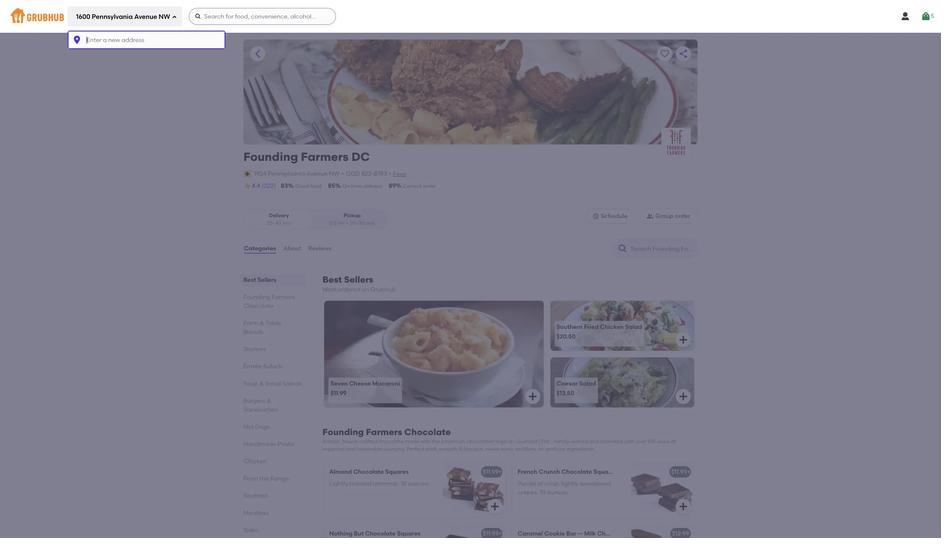 Task type: locate. For each thing, give the bounding box(es) containing it.
1 vertical spatial farmers
[[272, 294, 295, 301]]

founding inside the founding farmers chocolate
[[243, 294, 270, 301]]

owned
[[571, 439, 588, 445]]

1924 pennsylvania avenue nw button
[[254, 169, 340, 179]]

1 horizontal spatial farmers
[[301, 150, 349, 164]]

chocolate right but
[[365, 531, 396, 538]]

pennsylvania inside main navigation navigation
[[92, 13, 133, 20]]

save this restaurant image
[[660, 49, 670, 59]]

chocolate inside the founding farmers chocolate
[[243, 303, 274, 310]]

table
[[266, 320, 281, 327]]

0 vertical spatial nw
[[159, 13, 170, 20]]

the up melt,
[[432, 439, 440, 445]]

pennsylvania inside button
[[268, 170, 305, 177]]

no down (tm)
[[538, 446, 544, 452]]

time
[[351, 183, 362, 189]]

& right farm
[[260, 320, 264, 327]]

farmers down best sellers tab at the bottom left of page
[[272, 294, 295, 301]]

hot dogs
[[243, 424, 270, 431]]

nw for 1600 pennsylvania avenue nw
[[159, 13, 170, 20]]

farmers inside the founding farmers chocolate
[[272, 294, 295, 301]]

$20.50
[[557, 334, 576, 341]]

burgers
[[243, 398, 265, 405]]

best
[[323, 275, 342, 285], [243, 277, 256, 284]]

1 horizontal spatial salad
[[625, 324, 642, 331]]

0 horizontal spatial with
[[420, 439, 431, 445]]

order
[[423, 183, 436, 189], [675, 213, 691, 220]]

& down american at the left of the page
[[459, 446, 463, 452]]

10 right the almonds.
[[401, 481, 406, 488]]

(222)
[[262, 183, 276, 190]]

best for best sellers most ordered on grubhub
[[323, 275, 342, 285]]

svg image
[[900, 11, 910, 21], [195, 13, 201, 20], [172, 15, 177, 20], [72, 35, 82, 45], [678, 335, 688, 345], [490, 502, 500, 512], [678, 502, 688, 512]]

best up most
[[323, 275, 342, 285]]

0 horizontal spatial the
[[260, 476, 269, 483]]

0 horizontal spatial avenue
[[134, 13, 157, 20]]

ounces. down crisp, on the right of the page
[[547, 489, 569, 497]]

1 vertical spatial salad
[[579, 380, 596, 388]]

of left crisp, on the right of the page
[[538, 481, 543, 488]]

of inside the pieces of crisp, lightly sweetened crepes. 10 ounces.
[[538, 481, 543, 488]]

founding
[[243, 150, 298, 164], [243, 294, 270, 301], [323, 427, 364, 438]]

founding up 1924
[[243, 150, 298, 164]]

$11.99 for the french crunch chocolate squares image at right
[[671, 469, 687, 476]]

chocolate for founding farmers chocolate artisan, house-crafted chocolate made with the american chocolatier legend - guittard (tm) - family-owned and operated with over 150 years of expertise and honorable sourcing. perfect melt, smooth & luscious, never waxy, no fillers, no artificial ingredients.
[[404, 427, 451, 438]]

almond
[[329, 469, 352, 476]]

1 vertical spatial pennsylvania
[[268, 170, 305, 177]]

1 horizontal spatial and
[[589, 439, 599, 445]]

chocolate up farm
[[243, 303, 274, 310]]

1 horizontal spatial avenue
[[306, 170, 328, 177]]

chicken right fried
[[600, 324, 624, 331]]

• right mi
[[346, 220, 348, 226]]

$11.99 inside seven cheese macaroni $11.99
[[331, 390, 347, 398]]

chocolate for founding farmers chocolate
[[243, 303, 274, 310]]

caesar salad $13.50
[[557, 380, 596, 398]]

svg image inside the schedule button
[[592, 213, 599, 220]]

& up sandwiches
[[267, 398, 271, 405]]

salads right small
[[283, 381, 302, 388]]

1 vertical spatial the
[[260, 476, 269, 483]]

chocolate for nothing but chocolate squares
[[365, 531, 396, 538]]

nw inside button
[[329, 170, 340, 177]]

0 horizontal spatial min
[[282, 220, 292, 226]]

salads up soup & small salads tab
[[263, 363, 283, 371]]

and
[[589, 439, 599, 445], [346, 446, 356, 452]]

on time delivery
[[342, 183, 382, 189]]

sellers for best sellers
[[257, 277, 276, 284]]

0 vertical spatial avenue
[[134, 13, 157, 20]]

2 vertical spatial farmers
[[366, 427, 402, 438]]

8783
[[374, 170, 387, 177]]

0 vertical spatial chicken
[[600, 324, 624, 331]]

best up the founding farmers chocolate
[[243, 277, 256, 284]]

min down delivery
[[282, 220, 292, 226]]

from the range tab
[[243, 475, 302, 484]]

delivery
[[269, 213, 289, 219]]

founding farmers chocolate artisan, house-crafted chocolate made with the american chocolatier legend - guittard (tm) - family-owned and operated with over 150 years of expertise and honorable sourcing. perfect melt, smooth & luscious, never waxy, no fillers, no artificial ingredients.
[[323, 427, 676, 452]]

delivery 25–40 min
[[266, 213, 292, 226]]

0 vertical spatial of
[[671, 439, 676, 445]]

1 horizontal spatial •
[[346, 220, 348, 226]]

squares for nothing but chocolate squares
[[397, 531, 421, 538]]

sellers
[[344, 275, 373, 285], [257, 277, 276, 284]]

chocolate up lightly
[[562, 469, 592, 476]]

farmers inside founding farmers chocolate artisan, house-crafted chocolate made with the american chocolatier legend - guittard (tm) - family-owned and operated with over 150 years of expertise and honorable sourcing. perfect melt, smooth & luscious, never waxy, no fillers, no artificial ingredients.
[[366, 427, 402, 438]]

sellers inside tab
[[257, 277, 276, 284]]

0 horizontal spatial 10
[[401, 481, 406, 488]]

search icon image
[[618, 244, 628, 254]]

no right waxy,
[[515, 446, 522, 452]]

squares for french crunch chocolate squares
[[593, 469, 617, 476]]

0 horizontal spatial pennsylvania
[[92, 13, 133, 20]]

handmade
[[243, 441, 276, 448]]

1 horizontal spatial sellers
[[344, 275, 373, 285]]

nw up 85
[[329, 170, 340, 177]]

good food
[[295, 183, 321, 189]]

reviews button
[[308, 234, 332, 264]]

0 vertical spatial founding
[[243, 150, 298, 164]]

0 horizontal spatial nw
[[159, 13, 170, 20]]

founding inside founding farmers chocolate artisan, house-crafted chocolate made with the american chocolatier legend - guittard (tm) - family-owned and operated with over 150 years of expertise and honorable sourcing. perfect melt, smooth & luscious, never waxy, no fillers, no artificial ingredients.
[[323, 427, 364, 438]]

20–30
[[350, 220, 365, 226]]

chocolate right "milk"
[[597, 531, 628, 538]]

avenue up food
[[306, 170, 328, 177]]

• left (202)
[[342, 170, 344, 177]]

order right group on the right of the page
[[675, 213, 691, 220]]

1924 pennsylvania avenue nw
[[254, 170, 340, 177]]

1 horizontal spatial the
[[432, 439, 440, 445]]

caramel cookie bar -- milk chocolate image
[[631, 525, 694, 539]]

1 horizontal spatial 10
[[540, 489, 546, 497]]

farmers
[[301, 150, 349, 164], [272, 294, 295, 301], [366, 427, 402, 438]]

ingredients.
[[567, 446, 595, 452]]

farmers up chocolate
[[366, 427, 402, 438]]

best for best sellers
[[243, 277, 256, 284]]

chocolate for french crunch chocolate squares
[[562, 469, 592, 476]]

0 horizontal spatial sellers
[[257, 277, 276, 284]]

0 horizontal spatial chicken
[[243, 458, 267, 466]]

sourcing.
[[383, 446, 406, 452]]

0 vertical spatial 10
[[401, 481, 406, 488]]

farm & table breads
[[243, 320, 281, 336]]

schedule
[[601, 213, 628, 220]]

lightly
[[329, 481, 348, 488]]

0 horizontal spatial •
[[342, 170, 344, 177]]

pennsylvania right 1600
[[92, 13, 133, 20]]

0 horizontal spatial best
[[243, 277, 256, 284]]

pickup 0.5 mi • 20–30 min
[[329, 213, 375, 226]]

order for correct order
[[423, 183, 436, 189]]

option group containing delivery 25–40 min
[[243, 209, 388, 230]]

0 vertical spatial the
[[432, 439, 440, 445]]

entrée salads
[[243, 363, 283, 371]]

sellers for best sellers most ordered on grubhub
[[344, 275, 373, 285]]

founding down best sellers
[[243, 294, 270, 301]]

Search for food, convenience, alcohol... search field
[[189, 8, 336, 25]]

10 down crisp, on the right of the page
[[540, 489, 546, 497]]

2 horizontal spatial farmers
[[366, 427, 402, 438]]

1 vertical spatial avenue
[[306, 170, 328, 177]]

salads
[[263, 363, 283, 371], [283, 381, 302, 388]]

salad inside 'caesar salad $13.50'
[[579, 380, 596, 388]]

1 no from the left
[[515, 446, 522, 452]]

10
[[401, 481, 406, 488], [540, 489, 546, 497]]

ounces. right the almonds.
[[408, 481, 430, 488]]

1 horizontal spatial no
[[538, 446, 544, 452]]

with up melt,
[[420, 439, 431, 445]]

sellers up on
[[344, 275, 373, 285]]

sellers up the founding farmers chocolate
[[257, 277, 276, 284]]

0 horizontal spatial salad
[[579, 380, 596, 388]]

with left over
[[624, 439, 635, 445]]

farmers for founding farmers dc
[[301, 150, 349, 164]]

order right correct
[[423, 183, 436, 189]]

with
[[420, 439, 431, 445], [624, 439, 635, 445]]

& right soup
[[260, 381, 264, 388]]

& inside farm & table breads
[[260, 320, 264, 327]]

food
[[310, 183, 321, 189]]

the inside founding farmers chocolate artisan, house-crafted chocolate made with the american chocolatier legend - guittard (tm) - family-owned and operated with over 150 years of expertise and honorable sourcing. perfect melt, smooth & luscious, never waxy, no fillers, no artificial ingredients.
[[432, 439, 440, 445]]

best sellers most ordered on grubhub
[[323, 275, 396, 294]]

farmers up 85
[[301, 150, 349, 164]]

+ for pieces of crisp, lightly sweetened crepes. 10 ounces.
[[687, 469, 691, 476]]

nothing but chocolate squares image
[[443, 525, 506, 539]]

2 min from the left
[[366, 220, 375, 226]]

1 horizontal spatial chicken
[[600, 324, 624, 331]]

1 vertical spatial nw
[[329, 170, 340, 177]]

1 horizontal spatial nw
[[329, 170, 340, 177]]

2 vertical spatial founding
[[323, 427, 364, 438]]

-
[[514, 439, 516, 445], [551, 439, 553, 445], [578, 531, 580, 538], [580, 531, 583, 538]]

sides tab
[[243, 527, 302, 535]]

chocolate up melt,
[[404, 427, 451, 438]]

1 horizontal spatial of
[[671, 439, 676, 445]]

farmers for founding farmers chocolate
[[272, 294, 295, 301]]

0 vertical spatial and
[[589, 439, 599, 445]]

1 min from the left
[[282, 220, 292, 226]]

0 vertical spatial pennsylvania
[[92, 13, 133, 20]]

1 vertical spatial 10
[[540, 489, 546, 497]]

founding farmers chocolate
[[243, 294, 295, 310]]

and right the owned
[[589, 439, 599, 445]]

0 horizontal spatial no
[[515, 446, 522, 452]]

salad
[[625, 324, 642, 331], [579, 380, 596, 388]]

sellers inside best sellers most ordered on grubhub
[[344, 275, 373, 285]]

nw up enter a new address search field
[[159, 13, 170, 20]]

$11.99
[[331, 390, 347, 398], [483, 469, 499, 476], [671, 469, 687, 476], [483, 531, 499, 538]]

the
[[432, 439, 440, 445], [260, 476, 269, 483]]

1 horizontal spatial min
[[366, 220, 375, 226]]

min inside delivery 25–40 min
[[282, 220, 292, 226]]

1 horizontal spatial pennsylvania
[[268, 170, 305, 177]]

1 vertical spatial and
[[346, 446, 356, 452]]

1 vertical spatial salads
[[283, 381, 302, 388]]

best inside tab
[[243, 277, 256, 284]]

1 vertical spatial chicken
[[243, 458, 267, 466]]

chocolate inside founding farmers chocolate artisan, house-crafted chocolate made with the american chocolatier legend - guittard (tm) - family-owned and operated with over 150 years of expertise and honorable sourcing. perfect melt, smooth & luscious, never waxy, no fillers, no artificial ingredients.
[[404, 427, 451, 438]]

1 vertical spatial order
[[675, 213, 691, 220]]

0 horizontal spatial farmers
[[272, 294, 295, 301]]

caret left icon image
[[253, 49, 263, 59]]

• right 8783
[[389, 170, 391, 177]]

1 horizontal spatial order
[[675, 213, 691, 220]]

order inside button
[[675, 213, 691, 220]]

chocolate up roasted
[[353, 469, 384, 476]]

of
[[671, 439, 676, 445], [538, 481, 543, 488]]

avenue inside button
[[306, 170, 328, 177]]

min
[[282, 220, 292, 226], [366, 220, 375, 226]]

the right from
[[260, 476, 269, 483]]

0 vertical spatial farmers
[[301, 150, 349, 164]]

1 vertical spatial founding
[[243, 294, 270, 301]]

reviews
[[308, 245, 332, 252]]

- up waxy,
[[514, 439, 516, 445]]

crunch
[[539, 469, 560, 476]]

of right "years" in the bottom right of the page
[[671, 439, 676, 445]]

0 vertical spatial salads
[[263, 363, 283, 371]]

avenue inside main navigation navigation
[[134, 13, 157, 20]]

0 horizontal spatial of
[[538, 481, 543, 488]]

1 horizontal spatial best
[[323, 275, 342, 285]]

entrée salads tab
[[243, 363, 302, 371]]

svg image
[[921, 11, 931, 21], [592, 213, 599, 220], [528, 392, 538, 402], [678, 392, 688, 402]]

chicken inside 'tab'
[[243, 458, 267, 466]]

cookie
[[544, 531, 565, 538]]

avenue up enter a new address search field
[[134, 13, 157, 20]]

best inside best sellers most ordered on grubhub
[[323, 275, 342, 285]]

no
[[515, 446, 522, 452], [538, 446, 544, 452]]

0.5
[[329, 220, 337, 226]]

pennsylvania up 83
[[268, 170, 305, 177]]

0 vertical spatial order
[[423, 183, 436, 189]]

cheese
[[349, 380, 371, 388]]

& inside burgers & sandwiches
[[267, 398, 271, 405]]

&
[[260, 320, 264, 327], [260, 381, 264, 388], [267, 398, 271, 405], [459, 446, 463, 452]]

(tm)
[[539, 439, 550, 445]]

min right 20–30
[[366, 220, 375, 226]]

85
[[328, 183, 335, 190]]

4.4
[[252, 183, 260, 190]]

seven cheese macaroni $11.99
[[331, 380, 400, 398]]

1600
[[76, 13, 90, 20]]

pennsylvania for 1924
[[268, 170, 305, 177]]

nothing but chocolate squares
[[329, 531, 421, 538]]

chocolate
[[243, 303, 274, 310], [404, 427, 451, 438], [353, 469, 384, 476], [562, 469, 592, 476], [365, 531, 396, 538], [597, 531, 628, 538]]

1 horizontal spatial ounces.
[[547, 489, 569, 497]]

chicken up from
[[243, 458, 267, 466]]

1 vertical spatial of
[[538, 481, 543, 488]]

nw inside main navigation navigation
[[159, 13, 170, 20]]

and down house-
[[346, 446, 356, 452]]

1 horizontal spatial with
[[624, 439, 635, 445]]

of inside founding farmers chocolate artisan, house-crafted chocolate made with the american chocolatier legend - guittard (tm) - family-owned and operated with over 150 years of expertise and honorable sourcing. perfect melt, smooth & luscious, never waxy, no fillers, no artificial ingredients.
[[671, 439, 676, 445]]

lightly
[[561, 481, 578, 488]]

from the range
[[243, 476, 289, 483]]

chicken inside southern fried chicken salad $20.50
[[600, 324, 624, 331]]

- right (tm)
[[551, 439, 553, 445]]

$11.99 + for lightly roasted almonds. 10 ounces.
[[483, 469, 502, 476]]

0 vertical spatial salad
[[625, 324, 642, 331]]

0 horizontal spatial and
[[346, 446, 356, 452]]

option group
[[243, 209, 388, 230]]

0 horizontal spatial ounces.
[[408, 481, 430, 488]]

chicken
[[600, 324, 624, 331], [243, 458, 267, 466]]

1 vertical spatial ounces.
[[547, 489, 569, 497]]

founding up house-
[[323, 427, 364, 438]]

0 horizontal spatial order
[[423, 183, 436, 189]]

0 vertical spatial ounces.
[[408, 481, 430, 488]]



Task type: vqa. For each thing, say whether or not it's contained in the screenshot.
Best corresponding to Best Sellers Most ordered on Grubhub
yes



Task type: describe. For each thing, give the bounding box(es) containing it.
2 no from the left
[[538, 446, 544, 452]]

dc
[[352, 150, 370, 164]]

mi
[[338, 220, 345, 226]]

artificial
[[545, 446, 565, 452]]

founding for founding farmers chocolate
[[243, 294, 270, 301]]

meatless tab
[[243, 509, 302, 518]]

handmade pasta tab
[[243, 440, 302, 449]]

but
[[354, 531, 364, 538]]

on
[[362, 286, 369, 294]]

5 button
[[921, 9, 934, 24]]

10 inside the pieces of crisp, lightly sweetened crepes. 10 ounces.
[[540, 489, 546, 497]]

over
[[636, 439, 646, 445]]

waxy,
[[501, 446, 514, 452]]

farmers for founding farmers chocolate artisan, house-crafted chocolate made with the american chocolatier legend - guittard (tm) - family-owned and operated with over 150 years of expertise and honorable sourcing. perfect melt, smooth & luscious, never waxy, no fillers, no artificial ingredients.
[[366, 427, 402, 438]]

bar
[[566, 531, 576, 538]]

main navigation navigation
[[0, 0, 941, 539]]

share icon image
[[678, 49, 688, 59]]

luscious,
[[464, 446, 485, 452]]

& for farm
[[260, 320, 264, 327]]

melt,
[[426, 446, 438, 452]]

delivery
[[363, 183, 382, 189]]

starters tab
[[243, 345, 302, 354]]

years
[[657, 439, 670, 445]]

about button
[[283, 234, 302, 264]]

almond chocolate squares image
[[443, 463, 506, 518]]

good
[[295, 183, 309, 189]]

svg image inside 5 "button"
[[921, 11, 931, 21]]

hot dogs tab
[[243, 423, 302, 432]]

& for burgers
[[267, 398, 271, 405]]

almonds.
[[373, 481, 399, 488]]

$11.99 + for pieces of crisp, lightly sweetened crepes. 10 ounces.
[[671, 469, 691, 476]]

schedule button
[[585, 209, 635, 224]]

correct
[[403, 183, 422, 189]]

expertise
[[323, 446, 345, 452]]

salad inside southern fried chicken salad $20.50
[[625, 324, 642, 331]]

entrée
[[243, 363, 262, 371]]

1 with from the left
[[420, 439, 431, 445]]

$12.99
[[672, 531, 689, 538]]

hot
[[243, 424, 254, 431]]

best sellers tab
[[243, 276, 302, 285]]

89
[[389, 183, 396, 190]]

milk
[[584, 531, 596, 538]]

founding farmers chocolate tab
[[243, 293, 302, 311]]

dogs
[[255, 424, 270, 431]]

save this restaurant button
[[657, 46, 672, 61]]

founding for founding farmers dc
[[243, 150, 298, 164]]

soup & small salads tab
[[243, 380, 302, 389]]

house-
[[342, 439, 359, 445]]

lightly roasted almonds. 10 ounces.
[[329, 481, 430, 488]]

avenue for 1924 pennsylvania avenue nw
[[306, 170, 328, 177]]

& inside founding farmers chocolate artisan, house-crafted chocolate made with the american chocolatier legend - guittard (tm) - family-owned and operated with over 150 years of expertise and honorable sourcing. perfect melt, smooth & luscious, never waxy, no fillers, no artificial ingredients.
[[459, 446, 463, 452]]

correct order
[[403, 183, 436, 189]]

25–40
[[266, 220, 281, 226]]

family-
[[554, 439, 571, 445]]

pickup
[[344, 213, 361, 219]]

fillers,
[[523, 446, 537, 452]]

categories button
[[243, 234, 277, 264]]

grubhub
[[371, 286, 396, 294]]

artisan,
[[323, 439, 341, 445]]

Enter a new address search field
[[68, 31, 225, 49]]

822-
[[361, 170, 374, 177]]

sandwiches
[[243, 407, 278, 414]]

founding farmers dc logo image
[[661, 128, 691, 157]]

star icon image
[[243, 182, 252, 191]]

people icon image
[[647, 213, 654, 220]]

honorable
[[357, 446, 382, 452]]

+ for lightly roasted almonds. 10 ounces.
[[499, 469, 502, 476]]

french crunch chocolate squares image
[[631, 463, 694, 518]]

fees button
[[393, 170, 407, 179]]

& for soup
[[260, 381, 264, 388]]

roasted
[[350, 481, 372, 488]]

2 horizontal spatial •
[[389, 170, 391, 177]]

avenue for 1600 pennsylvania avenue nw
[[134, 13, 157, 20]]

2 with from the left
[[624, 439, 635, 445]]

pennsylvania for 1600
[[92, 13, 133, 20]]

southern fried chicken salad $20.50
[[557, 324, 642, 341]]

150
[[647, 439, 655, 445]]

categories
[[244, 245, 276, 252]]

• inside the pickup 0.5 mi • 20–30 min
[[346, 220, 348, 226]]

order for group order
[[675, 213, 691, 220]]

crisp,
[[545, 481, 560, 488]]

- right bar
[[578, 531, 580, 538]]

subscription pass image
[[243, 171, 252, 177]]

range
[[270, 476, 289, 483]]

sides
[[243, 527, 259, 535]]

$13.50
[[557, 390, 574, 398]]

group order button
[[640, 209, 698, 224]]

crafted
[[359, 439, 377, 445]]

caramel cookie bar -- milk chocolate
[[518, 531, 628, 538]]

group
[[655, 213, 674, 220]]

macaroni
[[372, 380, 400, 388]]

meatless
[[243, 510, 269, 517]]

1600 pennsylvania avenue nw
[[76, 13, 170, 20]]

$11.99 for almond chocolate squares image
[[483, 469, 499, 476]]

perfect
[[407, 446, 424, 452]]

crepes.
[[518, 489, 538, 497]]

caesar
[[557, 380, 578, 388]]

soup
[[243, 381, 258, 388]]

farm & table breads tab
[[243, 319, 302, 337]]

chicken tab
[[243, 458, 302, 466]]

american
[[441, 439, 465, 445]]

burgers & sandwiches tab
[[243, 397, 302, 415]]

pasta
[[278, 441, 294, 448]]

soup & small salads
[[243, 381, 302, 388]]

guittard
[[517, 439, 538, 445]]

french crunch chocolate squares
[[518, 469, 617, 476]]

$11.99 for the nothing but chocolate squares image
[[483, 531, 499, 538]]

Search Founding Farmers DC search field
[[630, 245, 695, 253]]

operated
[[600, 439, 623, 445]]

chocolatier
[[466, 439, 494, 445]]

best sellers
[[243, 277, 276, 284]]

- left "milk"
[[580, 531, 583, 538]]

nw for 1924 pennsylvania avenue nw
[[329, 170, 340, 177]]

1924
[[254, 170, 266, 177]]

min inside the pickup 0.5 mi • 20–30 min
[[366, 220, 375, 226]]

small
[[265, 381, 281, 388]]

seafood tab
[[243, 492, 302, 501]]

fees
[[393, 171, 406, 178]]

the inside tab
[[260, 476, 269, 483]]

on
[[342, 183, 350, 189]]

legend
[[495, 439, 512, 445]]

fried
[[584, 324, 599, 331]]

ounces. inside the pieces of crisp, lightly sweetened crepes. 10 ounces.
[[547, 489, 569, 497]]

smooth
[[439, 446, 458, 452]]

(202) 822-8783 button
[[346, 170, 387, 178]]

never
[[486, 446, 499, 452]]

starters
[[243, 346, 266, 353]]

most
[[323, 286, 336, 294]]

sweetened
[[580, 481, 611, 488]]



